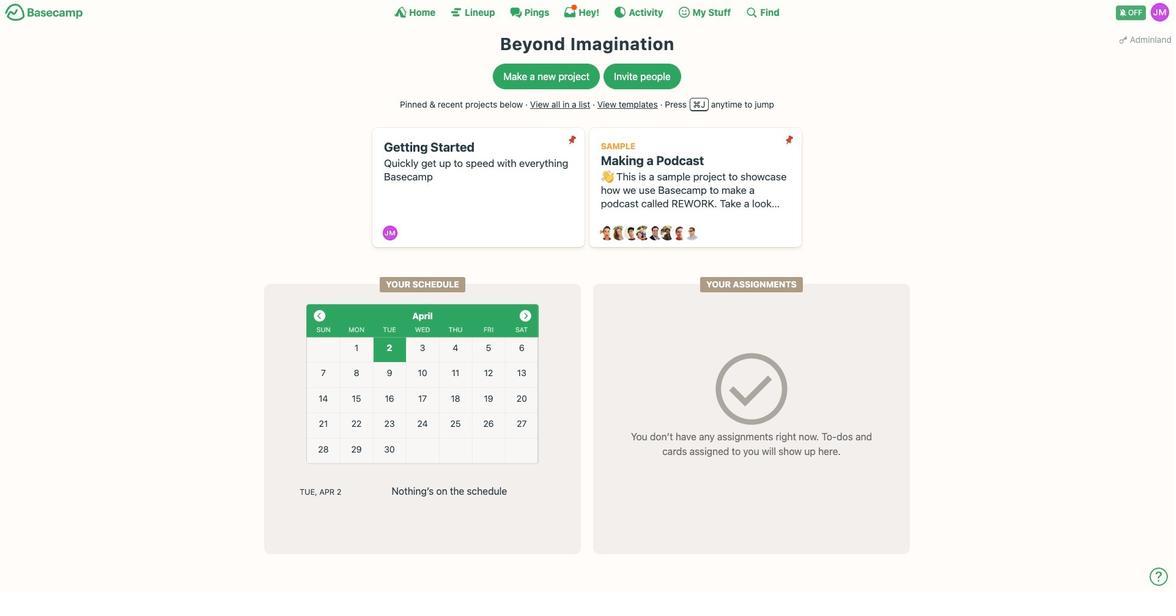 Task type: vqa. For each thing, say whether or not it's contained in the screenshot.
left Jer Mill image
yes



Task type: locate. For each thing, give the bounding box(es) containing it.
switch accounts image
[[5, 3, 83, 22]]

jennifer young image
[[636, 226, 651, 241]]

main element
[[0, 0, 1174, 24]]

josh fiske image
[[648, 226, 663, 241]]



Task type: describe. For each thing, give the bounding box(es) containing it.
steve marsh image
[[673, 226, 687, 241]]

jared davis image
[[624, 226, 639, 241]]

cheryl walters image
[[612, 226, 627, 241]]

jer mill image
[[383, 226, 398, 241]]

victor cooper image
[[685, 226, 699, 241]]

annie bryan image
[[600, 226, 615, 241]]

nicole katz image
[[660, 226, 675, 241]]

jer mill image
[[1151, 3, 1170, 21]]

keyboard shortcut: ⌘ + / image
[[746, 6, 758, 18]]



